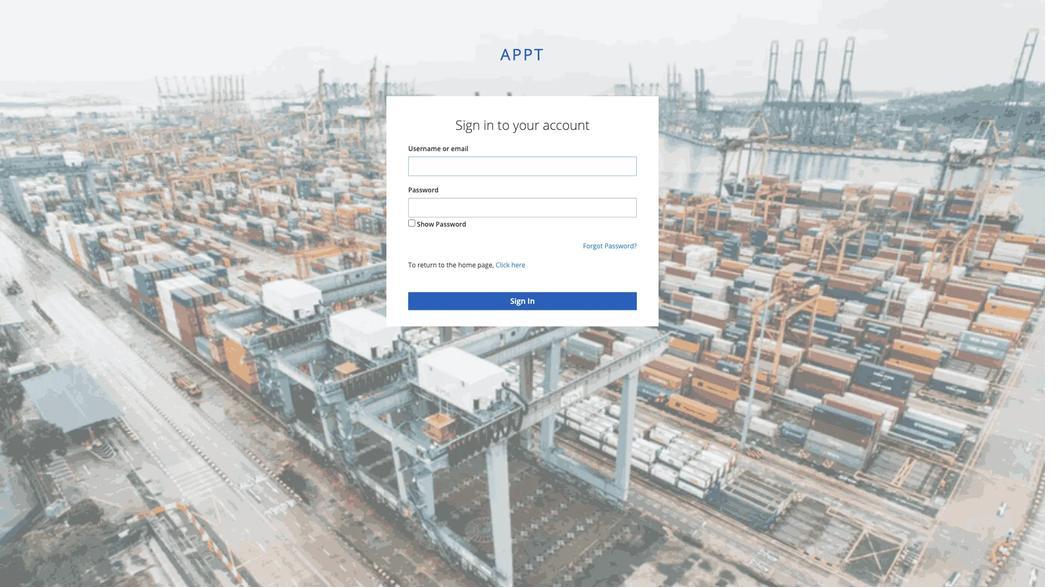 Task type: locate. For each thing, give the bounding box(es) containing it.
click
[[496, 261, 510, 270]]

password up show
[[408, 185, 439, 194]]

1 vertical spatial to
[[439, 261, 445, 270]]

0 vertical spatial to
[[498, 116, 510, 134]]

to
[[498, 116, 510, 134], [439, 261, 445, 270]]

page,
[[478, 261, 494, 270]]

appt
[[500, 43, 545, 65]]

1 vertical spatial password
[[436, 220, 466, 229]]

0 vertical spatial password
[[408, 185, 439, 194]]

Password password field
[[408, 198, 637, 218]]

your
[[513, 116, 539, 134]]

None submit
[[408, 293, 637, 310]]

forgot password?
[[583, 242, 637, 251]]

to right in on the top left
[[498, 116, 510, 134]]

username
[[408, 144, 441, 153]]

to for the
[[439, 261, 445, 270]]

Username or email text field
[[408, 157, 637, 176]]

to return to the home page, click here
[[408, 261, 525, 270]]

click here link
[[496, 261, 525, 270]]

to left the the
[[439, 261, 445, 270]]

email
[[451, 144, 468, 153]]

password
[[408, 185, 439, 194], [436, 220, 466, 229]]

0 horizontal spatial to
[[439, 261, 445, 270]]

1 horizontal spatial to
[[498, 116, 510, 134]]

forgot
[[583, 242, 603, 251]]

sign in to your account
[[456, 116, 590, 134]]

password right show
[[436, 220, 466, 229]]

or
[[443, 144, 449, 153]]



Task type: describe. For each thing, give the bounding box(es) containing it.
in
[[484, 116, 494, 134]]

show
[[417, 220, 434, 229]]

to
[[408, 261, 416, 270]]

show password
[[417, 220, 466, 229]]

here
[[511, 261, 525, 270]]

to for your
[[498, 116, 510, 134]]

username or email
[[408, 144, 468, 153]]

forgot password? link
[[583, 242, 637, 251]]

sign
[[456, 116, 480, 134]]

the
[[447, 261, 456, 270]]

home
[[458, 261, 476, 270]]

Show Password checkbox
[[408, 220, 415, 227]]

account
[[543, 116, 590, 134]]

return
[[418, 261, 437, 270]]

password?
[[605, 242, 637, 251]]



